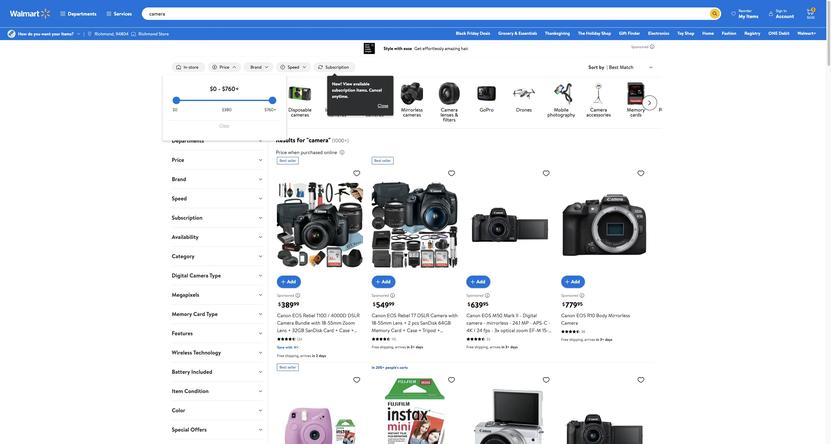 Task type: locate. For each thing, give the bounding box(es) containing it.
camera up the megapixels
[[190, 272, 208, 280]]

optical
[[501, 327, 515, 334]]

digital inside canon eos m50 mark ii - digital camera - mirrorless - 24.1 mp - aps-c - 4k / 24 fps - 3x optical zoom ef-m 15- 45mm is stm lens - wi-fi, bluetooth - black
[[523, 312, 537, 319]]

days down wi-
[[511, 345, 518, 350]]

shop inside shop all cameras
[[217, 106, 228, 113]]

camera lenses & filters image
[[438, 83, 461, 105]]

arrives for 779
[[585, 337, 595, 343]]

color button
[[167, 402, 268, 421]]

| right items?
[[84, 31, 85, 37]]

$760+ up $0 range field
[[222, 85, 239, 93]]

1 horizontal spatial by
[[599, 64, 604, 71]]

camera inside canon eos rebel t100 / 4000d dslr camera bundle with 18-55mm zoom lens + 32gb sandisk card + case + tripod + zeetech accessory
[[277, 320, 294, 327]]

2 add button from the left
[[372, 276, 396, 288]]

rebel left t7
[[398, 312, 410, 319]]

1 horizontal spatial speed
[[288, 64, 299, 70]]

1 vertical spatial $760+
[[265, 107, 276, 113]]

0 horizontal spatial all
[[186, 106, 190, 113]]

55mm down 4000d in the bottom of the page
[[328, 320, 342, 327]]

canon inside the canon eos rebel t7 dslr camera with 18-55mm lens + 2 pcs sandisk 64gb memory card + case + tripod + telephoto + zeetech accessory bundle
[[372, 312, 386, 319]]

0 vertical spatial in
[[784, 8, 787, 13]]

"camera"
[[307, 136, 331, 144]]

lens up 115
[[393, 320, 403, 327]]

32gb
[[292, 327, 304, 334]]

ad disclaimer and feedback for ingridsponsoredproducts image up $ 549 99
[[390, 293, 395, 298]]

thanksgiving link
[[542, 30, 573, 37]]

memory cards image
[[625, 83, 647, 105]]

 image for richmond store
[[131, 31, 136, 37]]

1 dslr from the left
[[348, 312, 360, 319]]

shipping, down walmart plus icon
[[285, 353, 300, 359]]

1 horizontal spatial in
[[784, 8, 787, 13]]

with
[[449, 312, 458, 319], [311, 320, 320, 327], [285, 345, 293, 350]]

2 ad disclaimer and feedback for ingridsponsoredproducts image from the left
[[485, 293, 490, 298]]

$ for 779
[[563, 301, 565, 308]]

99 inside $ 389 99
[[294, 301, 299, 308]]

1 horizontal spatial lens
[[393, 320, 403, 327]]

free shipping, arrives in 3+ days for 779
[[561, 337, 613, 343]]

1 horizontal spatial price
[[220, 64, 229, 70]]

eos for 779
[[577, 312, 586, 319]]

779
[[566, 300, 577, 311]]

0 vertical spatial canon eos m50 mark ii - digital camera - mirrorless - 24.1 mp - aps-c - 4k / 24 fps - 3x optical zoom ef-m 15-45mm is stm lens - wi-fi, bluetooth - black image
[[467, 167, 553, 283]]

2
[[408, 320, 411, 327], [316, 353, 318, 359]]

memory up telephoto
[[372, 327, 390, 334]]

seller for 549
[[382, 158, 391, 163]]

99
[[294, 301, 299, 308], [389, 301, 394, 308]]

0 horizontal spatial 3+
[[411, 345, 415, 350]]

1 horizontal spatial ad disclaimer and feedback for ingridsponsoredproducts image
[[580, 293, 585, 298]]

price button down departments tab
[[167, 151, 268, 170]]

free down telephoto
[[372, 345, 379, 350]]

1 vertical spatial bundle
[[440, 335, 455, 342]]

days down canon eos r10 body mirrorless camera
[[605, 337, 613, 343]]

tab
[[167, 440, 268, 445]]

0 vertical spatial departments
[[68, 10, 97, 17]]

drones link
[[508, 83, 540, 114]]

4 canon from the left
[[561, 312, 575, 319]]

eos left m50
[[482, 312, 491, 319]]

brand button up shop cameras by brand image
[[244, 62, 273, 72]]

mirrorless cameras
[[401, 106, 423, 118]]

my
[[739, 13, 745, 19]]

brand inside sort and filter section element
[[251, 64, 262, 70]]

camera up 64gb
[[431, 312, 447, 319]]

0 horizontal spatial 55mm
[[328, 320, 342, 327]]

4 $ from the left
[[563, 301, 565, 308]]

camera up filters
[[441, 106, 458, 113]]

$0 for $0 - $760+
[[210, 85, 217, 93]]

1 add from the left
[[287, 279, 296, 286]]

arrives down 38
[[585, 337, 595, 343]]

departments inside dropdown button
[[172, 137, 204, 145]]

1 vertical spatial departments
[[172, 137, 204, 145]]

canon eos m50 mark ii - digital camera - mirrorless - 24.1 mp - aps-c - 4k / 24 fps - 3x optical zoom ef-m 15-45mm is stm lens - wi-fi, bluetooth - black image for sign in to add to favorites list, canon eos m50 mark ii - digital camera - mirrorless - 24.1 mp - aps-c - 4k / 24 fps - 3x optical zoom ef-m 15-45mm is stm lens - wi-fi, bluetooth - black image
[[467, 167, 553, 283]]

camera inside the canon eos rebel t7 dslr camera with 18-55mm lens + 2 pcs sandisk 64gb memory card + case + tripod + telephoto + zeetech accessory bundle
[[431, 312, 447, 319]]

2 canon from the left
[[372, 312, 386, 319]]

type inside dropdown button
[[210, 272, 221, 280]]

sponsored for 2nd ad disclaimer and feedback for ingridsponsoredproducts image from the right
[[277, 293, 294, 299]]

3 eos from the left
[[482, 312, 491, 319]]

0 horizontal spatial &
[[455, 111, 458, 118]]

/ inside canon eos rebel t100 / 4000d dslr camera bundle with 18-55mm zoom lens + 32gb sandisk card + case + tripod + zeetech accessory
[[328, 312, 330, 319]]

by inside "shop cameras by brand"
[[253, 111, 258, 118]]

1 horizontal spatial &
[[515, 30, 518, 36]]

grocery
[[498, 30, 514, 36]]

subscription inside button
[[326, 64, 349, 70]]

free shipping, arrives in 3+ days for 549
[[372, 345, 423, 350]]

 image
[[7, 30, 16, 38]]

r10
[[587, 312, 595, 319]]

1 vertical spatial $0
[[173, 107, 177, 113]]

$0 down shop all deals image
[[173, 107, 177, 113]]

0 horizontal spatial sandisk
[[305, 327, 322, 334]]

card up 115
[[391, 327, 402, 334]]

1 horizontal spatial dslr
[[417, 312, 429, 319]]

card inside the canon eos rebel t7 dslr camera with 18-55mm lens + 2 pcs sandisk 64gb memory card + case + tripod + telephoto + zeetech accessory bundle
[[391, 327, 402, 334]]

1 95 from the left
[[483, 301, 489, 308]]

95 inside the $ 639 95
[[483, 301, 489, 308]]

$ for 639
[[468, 301, 470, 308]]

gopro image
[[476, 83, 498, 105]]

free shipping, arrives in 3+ days down 33
[[467, 345, 518, 350]]

digital left slr on the top left of page
[[363, 106, 377, 113]]

1 vertical spatial type
[[206, 311, 218, 318]]

special offers tab
[[167, 421, 268, 440]]

2 vertical spatial with
[[285, 345, 293, 350]]

zeetech right 115
[[399, 335, 416, 342]]

1 horizontal spatial 3+
[[506, 345, 510, 350]]

3 add from the left
[[477, 279, 485, 286]]

1 vertical spatial |
[[607, 64, 608, 71]]

eos inside the canon eos rebel t7 dslr camera with 18-55mm lens + 2 pcs sandisk 64gb memory card + case + tripod + telephoto + zeetech accessory bundle
[[387, 312, 397, 319]]

95 up canon eos r10 body mirrorless camera
[[577, 301, 583, 308]]

add to cart image for canon eos rebel t100 / 4000d dslr camera bundle with 18-55mm zoom lens + 32gb sandisk card + case + tripod + zeetech accessory 'image'
[[280, 278, 287, 286]]

ad disclaimer and feedback for ingridsponsoredproducts image
[[390, 293, 395, 298], [580, 293, 585, 298]]

canon down 779
[[561, 312, 575, 319]]

1 case from the left
[[339, 327, 350, 334]]

mirrorless
[[487, 320, 508, 327]]

shop
[[602, 30, 611, 36], [685, 30, 695, 36], [174, 106, 184, 113], [217, 106, 228, 113], [248, 106, 259, 113]]

3+ for 779
[[600, 337, 604, 343]]

next slide for chipmodulewithimages list image
[[642, 96, 657, 111]]

eos inside canon eos rebel t100 / 4000d dslr camera bundle with 18-55mm zoom lens + 32gb sandisk card + case + tripod + zeetech accessory
[[292, 312, 302, 319]]

- left '24.1'
[[509, 320, 511, 327]]

departments tab
[[167, 131, 268, 150]]

2 inside the canon eos rebel t7 dslr camera with 18-55mm lens + 2 pcs sandisk 64gb memory card + case + tripod + telephoto + zeetech accessory bundle
[[408, 320, 411, 327]]

days down canon eos rebel t100 / 4000d dslr camera bundle with 18-55mm zoom lens + 32gb sandisk card + case + tripod + zeetech accessory
[[319, 353, 326, 359]]

55mm inside canon eos rebel t100 / 4000d dslr camera bundle with 18-55mm zoom lens + 32gb sandisk card + case + tripod + zeetech accessory
[[328, 320, 342, 327]]

0 horizontal spatial 18-
[[322, 320, 328, 327]]

1 eos from the left
[[292, 312, 302, 319]]

view
[[343, 81, 352, 87]]

free shipping, arrives in 3+ days down 38
[[561, 337, 613, 343]]

1 $ from the left
[[278, 301, 281, 308]]

sandisk right 32gb
[[305, 327, 322, 334]]

new!
[[332, 81, 342, 87]]

ad disclaimer and feedback for ingridsponsoredproducts image up $ 389 99
[[295, 293, 300, 298]]

eos for 389
[[292, 312, 302, 319]]

1 horizontal spatial memory
[[372, 327, 390, 334]]

1 horizontal spatial case
[[407, 327, 417, 334]]

& for grocery
[[515, 30, 518, 36]]

with inside canon eos rebel t100 / 4000d dslr camera bundle with 18-55mm zoom lens + 32gb sandisk card + case + tripod + zeetech accessory
[[311, 320, 320, 327]]

1 55mm from the left
[[328, 320, 342, 327]]

0 horizontal spatial  image
[[87, 31, 92, 36]]

essentials
[[519, 30, 537, 36]]

body
[[596, 312, 607, 319]]

sponsored up 639
[[467, 293, 484, 299]]

tripod inside canon eos rebel t100 / 4000d dslr camera bundle with 18-55mm zoom lens + 32gb sandisk card + case + tripod + zeetech accessory
[[277, 335, 291, 342]]

canon inside canon eos rebel t100 / 4000d dslr camera bundle with 18-55mm zoom lens + 32gb sandisk card + case + tripod + zeetech accessory
[[277, 312, 291, 319]]

free down 45mm
[[467, 345, 474, 350]]

type up megapixels dropdown button
[[210, 272, 221, 280]]

1 vertical spatial brand
[[172, 176, 186, 183]]

memory down memory cards image
[[627, 106, 645, 113]]

- right ii
[[520, 312, 522, 319]]

eos down $ 389 99
[[292, 312, 302, 319]]

point & shoot cameras
[[659, 106, 688, 118]]

accessory down t100
[[314, 335, 337, 342]]

all for deals
[[186, 106, 190, 113]]

rebel for 389
[[303, 312, 315, 319]]

best match button
[[608, 63, 655, 71]]

1 zeetech from the left
[[296, 335, 313, 342]]

cameras inside point & shoot cameras
[[665, 111, 682, 118]]

rebel inside the canon eos rebel t7 dslr camera with 18-55mm lens + 2 pcs sandisk 64gb memory card + case + tripod + telephoto + zeetech accessory bundle
[[398, 312, 410, 319]]

0 vertical spatial speed
[[288, 64, 299, 70]]

add
[[287, 279, 296, 286], [382, 279, 391, 286], [477, 279, 485, 286], [571, 279, 580, 286]]

battery included tab
[[167, 363, 268, 382]]

1 vertical spatial /
[[474, 327, 476, 334]]

canon down 549
[[372, 312, 386, 319]]

free shipping, arrives in 3+ days for 639
[[467, 345, 518, 350]]

2 rebel from the left
[[398, 312, 410, 319]]

lens inside the canon eos rebel t7 dslr camera with 18-55mm lens + 2 pcs sandisk 64gb memory card + case + tripod + telephoto + zeetech accessory bundle
[[393, 320, 403, 327]]

0 vertical spatial /
[[328, 312, 330, 319]]

add to cart image for canon eos rebel t7 dslr camera with 18-55mm lens + 2 pcs sandisk 64gb memory card + case + tripod + telephoto + zeetech accessory bundle
[[374, 278, 382, 286]]

0 vertical spatial $0
[[210, 85, 217, 93]]

fujifilm instax mini 7+ exclusive blister bundle with bonus pack of film (10-pack mini film), lavender image
[[277, 374, 363, 445]]

digital inside digital slr cameras
[[363, 106, 377, 113]]

0 $0.00
[[807, 7, 815, 20]]

digital for digital camera type
[[172, 272, 188, 280]]

with left walmart plus icon
[[285, 345, 293, 350]]

1 vertical spatial tripod
[[277, 335, 291, 342]]

sort by |
[[589, 64, 608, 71]]

1 18- from the left
[[322, 320, 328, 327]]

with inside the canon eos rebel t7 dslr camera with 18-55mm lens + 2 pcs sandisk 64gb memory card + case + tripod + telephoto + zeetech accessory bundle
[[449, 312, 458, 319]]

lens inside canon eos rebel t100 / 4000d dslr camera bundle with 18-55mm zoom lens + 32gb sandisk card + case + tripod + zeetech accessory
[[277, 327, 287, 334]]

mirrorless inside mirrorless cameras link
[[401, 106, 423, 113]]

subscription button
[[167, 209, 268, 228]]

0 horizontal spatial accessory
[[314, 335, 337, 342]]

1 horizontal spatial ad disclaimer and feedback for ingridsponsoredproducts image
[[485, 293, 490, 298]]

0 horizontal spatial by
[[253, 111, 258, 118]]

camera inside dropdown button
[[190, 272, 208, 280]]

canon inside canon eos r10 body mirrorless camera
[[561, 312, 575, 319]]

add to cart image up 639
[[469, 278, 477, 286]]

1 canon from the left
[[277, 312, 291, 319]]

film
[[341, 106, 349, 113]]

zeetech down 32gb
[[296, 335, 313, 342]]

camera inside camera lenses & filters
[[441, 106, 458, 113]]

in for 779
[[596, 337, 599, 343]]

eos down $ 549 99
[[387, 312, 397, 319]]

2 18- from the left
[[372, 320, 378, 327]]

best inside dropdown button
[[609, 64, 619, 71]]

eos for 639
[[482, 312, 491, 319]]

3+ down lens at the right of page
[[506, 345, 510, 350]]

$ inside the $ 639 95
[[468, 301, 470, 308]]

add button for canon eos r10 body mirrorless camera image
[[561, 276, 585, 288]]

1 accessory from the left
[[314, 335, 337, 342]]

- down 15-
[[547, 335, 549, 342]]

0 horizontal spatial card
[[193, 311, 205, 318]]

camera down camera accessories "image"
[[590, 106, 607, 113]]

close
[[378, 103, 389, 109]]

brand button up speed tab in the top of the page
[[167, 170, 268, 189]]

sponsored for first ad disclaimer and feedback for ingridsponsoredproducts icon from the right
[[561, 293, 578, 299]]

| left "best match"
[[607, 64, 608, 71]]

0 horizontal spatial bundle
[[295, 320, 310, 327]]

sponsored for ad disclaimer and feedback for skylinedisplayad image
[[632, 44, 649, 49]]

| inside sort and filter section element
[[607, 64, 608, 71]]

1 horizontal spatial free shipping, arrives in 3+ days
[[467, 345, 518, 350]]

with down t100
[[311, 320, 320, 327]]

&
[[515, 30, 518, 36], [671, 106, 675, 113], [455, 111, 458, 118]]

shop left brand
[[248, 106, 259, 113]]

eos inside canon eos m50 mark ii - digital camera - mirrorless - 24.1 mp - aps-c - 4k / 24 fps - 3x optical zoom ef-m 15- 45mm is stm lens - wi-fi, bluetooth - black
[[482, 312, 491, 319]]

items.
[[357, 87, 368, 93]]

gift finder link
[[617, 30, 643, 37]]

99 inside $ 549 99
[[389, 301, 394, 308]]

best
[[609, 64, 619, 71], [280, 158, 287, 163], [374, 158, 382, 163], [280, 365, 287, 370]]

99 for 549
[[389, 301, 394, 308]]

3x
[[494, 327, 500, 334]]

card down the megapixels
[[193, 311, 205, 318]]

1 horizontal spatial $760+
[[265, 107, 276, 113]]

in down canon eos rebel t100 / 4000d dslr camera bundle with 18-55mm zoom lens + 32gb sandisk card + case + tripod + zeetech accessory
[[312, 353, 315, 359]]

sandisk
[[420, 320, 437, 327], [305, 327, 322, 334]]

 image
[[131, 31, 136, 37], [87, 31, 92, 36]]

sponsored up 779
[[561, 293, 578, 299]]

add button for canon eos rebel t7 dslr camera with 18-55mm lens + 2 pcs sandisk 64gb memory card + case + tripod + telephoto + zeetech accessory bundle
[[372, 276, 396, 288]]

point & shoot cameras link
[[657, 83, 690, 119]]

digital camera type tab
[[167, 266, 268, 285]]

3 add to cart image from the left
[[469, 278, 477, 286]]

1 horizontal spatial digital
[[363, 106, 377, 113]]

dslr inside canon eos rebel t100 / 4000d dslr camera bundle with 18-55mm zoom lens + 32gb sandisk card + case + tripod + zeetech accessory
[[348, 312, 360, 319]]

speed button down brand tab
[[167, 189, 268, 208]]

digital inside dropdown button
[[172, 272, 188, 280]]

4k
[[467, 327, 473, 334]]

camera accessories image
[[588, 83, 610, 105]]

1 99 from the left
[[294, 301, 299, 308]]

$ for 549
[[373, 301, 376, 308]]

- up fps
[[484, 320, 486, 327]]

639
[[471, 300, 483, 311]]

the holiday shop
[[578, 30, 611, 36]]

3+ for 639
[[506, 345, 510, 350]]

special offers
[[172, 426, 207, 434]]

sponsored left ad disclaimer and feedback for skylinedisplayad image
[[632, 44, 649, 49]]

zeetech inside canon eos rebel t100 / 4000d dslr camera bundle with 18-55mm zoom lens + 32gb sandisk card + case + tripod + zeetech accessory
[[296, 335, 313, 342]]

departments inside popup button
[[68, 10, 97, 17]]

shop down $760 range field
[[217, 106, 228, 113]]

mirrorless
[[401, 106, 423, 113], [608, 312, 630, 319]]

0 vertical spatial memory
[[627, 106, 645, 113]]

items?
[[61, 31, 74, 37]]

0 horizontal spatial $0
[[173, 107, 177, 113]]

1 vertical spatial 2
[[316, 353, 318, 359]]

ad disclaimer and feedback for ingridsponsoredproducts image
[[295, 293, 300, 298], [485, 293, 490, 298]]

2 accessory from the left
[[417, 335, 439, 342]]

mirrorless inside canon eos r10 body mirrorless camera
[[608, 312, 630, 319]]

2 add from the left
[[382, 279, 391, 286]]

1 horizontal spatial 55mm
[[378, 320, 392, 327]]

1 add to cart image from the left
[[280, 278, 287, 286]]

 image right 94804
[[131, 31, 136, 37]]

instant
[[325, 106, 340, 113]]

1 vertical spatial by
[[253, 111, 258, 118]]

0 vertical spatial mirrorless
[[401, 106, 423, 113]]

 image left richmond, on the top left of page
[[87, 31, 92, 36]]

1 all from the left
[[186, 106, 190, 113]]

memory up the features
[[172, 311, 192, 318]]

lens left 32gb
[[277, 327, 287, 334]]

search icon image
[[713, 11, 718, 16]]

availability button
[[167, 228, 268, 247]]

3 $ from the left
[[468, 301, 470, 308]]

2 vertical spatial memory
[[372, 327, 390, 334]]

$0 for $0
[[173, 107, 177, 113]]

subscription up new!
[[326, 64, 349, 70]]

shop cameras by brand
[[248, 106, 278, 118]]

18- down t100
[[322, 320, 328, 327]]

sponsored for 2nd ad disclaimer and feedback for ingridsponsoredproducts image from the left
[[467, 293, 484, 299]]

1 rebel from the left
[[303, 312, 315, 319]]

add up the $ 639 95
[[477, 279, 485, 286]]

0 vertical spatial lens
[[393, 320, 403, 327]]

add for add to cart icon related to canon eos rebel t100 / 4000d dslr camera bundle with 18-55mm zoom lens + 32gb sandisk card + case + tripod + zeetech accessory 'image'
[[287, 279, 296, 286]]

all down $0 range field
[[229, 106, 234, 113]]

ad disclaimer and feedback for ingridsponsoredproducts image up the $ 639 95
[[485, 293, 490, 298]]

0 horizontal spatial digital
[[172, 272, 188, 280]]

shop cameras by brand link
[[247, 83, 279, 119]]

1 horizontal spatial departments
[[172, 137, 204, 145]]

shop for shop all deals
[[174, 106, 184, 113]]

0 horizontal spatial case
[[339, 327, 350, 334]]

$ inside $ 779 95
[[563, 301, 565, 308]]

sponsored up "389"
[[277, 293, 294, 299]]

zeetech inside the canon eos rebel t7 dslr camera with 18-55mm lens + 2 pcs sandisk 64gb memory card + case + tripod + telephoto + zeetech accessory bundle
[[399, 335, 416, 342]]

richmond
[[139, 31, 158, 37]]

shipping, for 639
[[475, 345, 489, 350]]

add button
[[277, 276, 301, 288], [372, 276, 396, 288], [467, 276, 490, 288], [561, 276, 585, 288]]

free for 639
[[467, 345, 474, 350]]

subscription inside dropdown button
[[172, 214, 202, 222]]

shop all deals image
[[177, 83, 199, 105]]

95 inside $ 779 95
[[577, 301, 583, 308]]

1 horizontal spatial |
[[607, 64, 608, 71]]

24.1
[[513, 320, 520, 327]]

clear button
[[173, 121, 276, 131]]

124
[[297, 337, 302, 342]]

1 vertical spatial memory
[[172, 311, 192, 318]]

days for 549
[[416, 345, 423, 350]]

card inside the memory card type dropdown button
[[193, 311, 205, 318]]

3 canon from the left
[[467, 312, 481, 319]]

3+ down canon eos r10 body mirrorless camera
[[600, 337, 604, 343]]

1 vertical spatial in
[[372, 365, 375, 371]]

digital for digital slr cameras
[[363, 106, 377, 113]]

2 99 from the left
[[389, 301, 394, 308]]

best seller for 389
[[280, 158, 296, 163]]

in
[[784, 8, 787, 13], [372, 365, 375, 371]]

toy
[[678, 30, 684, 36]]

best seller for 549
[[374, 158, 391, 163]]

is
[[482, 335, 486, 342]]

0 horizontal spatial brand
[[172, 176, 186, 183]]

4 add from the left
[[571, 279, 580, 286]]

add for canon eos r10 body mirrorless camera image's add to cart icon
[[571, 279, 580, 286]]

digital slr cameras image
[[364, 83, 386, 105]]

2 all from the left
[[229, 106, 234, 113]]

departments down shop all deals on the left of the page
[[172, 137, 204, 145]]

shipping, for 779
[[569, 337, 584, 343]]

new! view available subscription items. cancel anytime. close
[[332, 81, 389, 109]]

black friday deals link
[[453, 30, 493, 37]]

accessory inside the canon eos rebel t7 dslr camera with 18-55mm lens + 2 pcs sandisk 64gb memory card + case + tripod + telephoto + zeetech accessory bundle
[[417, 335, 439, 342]]

& right point
[[671, 106, 675, 113]]

- left '3x' on the bottom
[[491, 327, 493, 334]]

$ left 639
[[468, 301, 470, 308]]

1 horizontal spatial  image
[[131, 31, 136, 37]]

2 $ from the left
[[373, 301, 376, 308]]

with up 64gb
[[449, 312, 458, 319]]

2 55mm from the left
[[378, 320, 392, 327]]

wireless technology tab
[[167, 344, 268, 363]]

case down pcs
[[407, 327, 417, 334]]

4 add to cart image from the left
[[564, 278, 571, 286]]

2 95 from the left
[[577, 301, 583, 308]]

canon eos rebel t100 / 4000d dslr camera bundle with 18-55mm zoom lens + 32gb sandisk card + case + tripod + zeetech accessory image
[[277, 167, 363, 283]]

zoom
[[516, 327, 528, 334]]

type down megapixels dropdown button
[[206, 311, 218, 318]]

1 horizontal spatial zeetech
[[399, 335, 416, 342]]

0 horizontal spatial tripod
[[277, 335, 291, 342]]

add button up $ 549 99
[[372, 276, 396, 288]]

1 vertical spatial lens
[[277, 327, 287, 334]]

4 add button from the left
[[561, 276, 585, 288]]

55mm
[[328, 320, 342, 327], [378, 320, 392, 327]]

eos inside canon eos r10 body mirrorless camera
[[577, 312, 586, 319]]

2 horizontal spatial digital
[[523, 312, 537, 319]]

add button up $ 389 99
[[277, 276, 301, 288]]

sign in to add to favorites list, canon eos rebel t100 / 4000d dslr camera bundle with 18-55mm zoom lens + 32gb sandisk card + case + tripod + zeetech accessory image
[[353, 170, 361, 177]]

legal information image
[[340, 150, 345, 155]]

case inside canon eos rebel t100 / 4000d dslr camera bundle with 18-55mm zoom lens + 32gb sandisk card + case + tripod + zeetech accessory
[[339, 327, 350, 334]]

1 ad disclaimer and feedback for ingridsponsoredproducts image from the left
[[295, 293, 300, 298]]

price button inside sort and filter section element
[[208, 62, 241, 72]]

0 horizontal spatial 2
[[316, 353, 318, 359]]

0 horizontal spatial ad disclaimer and feedback for ingridsponsoredproducts image
[[390, 293, 395, 298]]

0 horizontal spatial mirrorless
[[401, 106, 423, 113]]

the holiday shop link
[[575, 30, 614, 37]]

in-
[[184, 64, 189, 70]]

sign in to add to favorites list, fujifilm instax mini twin film pack (20 photos; film size of 8.6cm x 5.4cm) image
[[448, 377, 455, 384]]

bundle
[[295, 320, 310, 327], [440, 335, 455, 342]]

$ 779 95
[[563, 300, 583, 311]]

2 dslr from the left
[[417, 312, 429, 319]]

0 horizontal spatial price
[[172, 156, 184, 164]]

add up $ 779 95 at the bottom of the page
[[571, 279, 580, 286]]

price inside sort and filter section element
[[220, 64, 229, 70]]

sign in to add to favorites list, canon eos r10 body mirrorless camera image
[[637, 170, 645, 177]]

shipping,
[[569, 337, 584, 343], [380, 345, 394, 350], [475, 345, 489, 350], [285, 353, 300, 359]]

bundle up 32gb
[[295, 320, 310, 327]]

sponsored
[[632, 44, 649, 49], [277, 293, 294, 299], [372, 293, 389, 299], [467, 293, 484, 299], [561, 293, 578, 299]]

card down t100
[[324, 327, 334, 334]]

$ inside $ 549 99
[[373, 301, 376, 308]]

18- inside the canon eos rebel t7 dslr camera with 18-55mm lens + 2 pcs sandisk 64gb memory card + case + tripod + telephoto + zeetech accessory bundle
[[372, 320, 378, 327]]

departments button
[[167, 131, 268, 150]]

canon for 779
[[561, 312, 575, 319]]

3+
[[600, 337, 604, 343], [411, 345, 415, 350], [506, 345, 510, 350]]

0 vertical spatial with
[[449, 312, 458, 319]]

0 vertical spatial bundle
[[295, 320, 310, 327]]

1 horizontal spatial speed button
[[276, 62, 311, 72]]

arrives for 549
[[395, 345, 406, 350]]

2 add to cart image from the left
[[374, 278, 382, 286]]

15-
[[542, 327, 549, 334]]

add for canon eos rebel t7 dslr camera with 18-55mm lens + 2 pcs sandisk 64gb memory card + case + tripod + telephoto + zeetech accessory bundle add to cart icon
[[382, 279, 391, 286]]

1 horizontal spatial card
[[324, 327, 334, 334]]

0 vertical spatial digital
[[363, 106, 377, 113]]

$0 up $760 range field
[[210, 85, 217, 93]]

camera up 32gb
[[277, 320, 294, 327]]

3 add button from the left
[[467, 276, 490, 288]]

camera inside canon eos r10 body mirrorless camera
[[561, 320, 578, 327]]

price button
[[208, 62, 241, 72], [167, 151, 268, 170]]

canon down "389"
[[277, 312, 291, 319]]

thanksgiving
[[545, 30, 570, 36]]

free right bluetooth
[[561, 337, 569, 343]]

color
[[172, 407, 185, 415]]

canon for 639
[[467, 312, 481, 319]]

cards
[[630, 111, 642, 118]]

- right c
[[549, 320, 551, 327]]

electronics link
[[646, 30, 672, 37]]

2 horizontal spatial price
[[276, 149, 287, 156]]

arrives down stm
[[490, 345, 501, 350]]

do
[[28, 31, 33, 37]]

0 horizontal spatial subscription
[[172, 214, 202, 222]]

sponsored up 549
[[372, 293, 389, 299]]

canon inside canon eos m50 mark ii - digital camera - mirrorless - 24.1 mp - aps-c - 4k / 24 fps - 3x optical zoom ef-m 15- 45mm is stm lens - wi-fi, bluetooth - black
[[467, 312, 481, 319]]

0 horizontal spatial free shipping, arrives in 3+ days
[[372, 345, 423, 350]]

2 horizontal spatial memory
[[627, 106, 645, 113]]

electronics
[[648, 30, 670, 36]]

shop all cameras link
[[209, 83, 242, 119]]

& inside 'link'
[[515, 30, 518, 36]]

0 vertical spatial subscription
[[326, 64, 349, 70]]

ad disclaimer and feedback for ingridsponsoredproducts image up $ 779 95 at the bottom of the page
[[580, 293, 585, 298]]

arrives down 115
[[395, 345, 406, 350]]

4 eos from the left
[[577, 312, 586, 319]]

+
[[404, 320, 407, 327], [288, 327, 291, 334], [335, 327, 338, 334], [351, 327, 354, 334], [403, 327, 406, 334], [419, 327, 422, 334], [437, 327, 440, 334], [292, 335, 295, 342], [394, 335, 397, 342]]

sign in to add to favorites list, canon eos m200 24.1 megapixel mirrorless camera with lens, 0.59", 1.77", white image
[[543, 377, 550, 384]]

type inside dropdown button
[[206, 311, 218, 318]]

38
[[581, 330, 585, 335]]

0 horizontal spatial 99
[[294, 301, 299, 308]]

add to cart image for canon eos r10 body mirrorless camera image
[[564, 278, 571, 286]]

2 eos from the left
[[387, 312, 397, 319]]

0 horizontal spatial 95
[[483, 301, 489, 308]]

0 horizontal spatial |
[[84, 31, 85, 37]]

sort and filter section element
[[164, 57, 662, 116]]

0 horizontal spatial zeetech
[[296, 335, 313, 342]]

in up carts
[[407, 345, 410, 350]]

1 horizontal spatial with
[[311, 320, 320, 327]]

case
[[339, 327, 350, 334], [407, 327, 417, 334]]

in left 200+
[[372, 365, 375, 371]]

all left deals
[[186, 106, 190, 113]]

1 horizontal spatial canon eos m50 mark ii - digital camera - mirrorless - 24.1 mp - aps-c - 4k / 24 fps - 3x optical zoom ef-m 15-45mm is stm lens - wi-fi, bluetooth - black image
[[561, 374, 647, 445]]

carts
[[400, 365, 408, 371]]

canon eos rebel t7 dslr camera with 18-55mm lens + 2 pcs sandisk 64gb memory card + case + tripod + telephoto + zeetech accessory bundle image
[[372, 167, 458, 283]]

1 ad disclaimer and feedback for ingridsponsoredproducts image from the left
[[390, 293, 395, 298]]

eos for 549
[[387, 312, 397, 319]]

canon eos m50 mark ii - digital camera - mirrorless - 24.1 mp - aps-c - 4k / 24 fps - 3x optical zoom ef-m 15-45mm is stm lens - wi-fi, bluetooth - black image
[[467, 167, 553, 283], [561, 374, 647, 445]]

item condition
[[172, 388, 209, 396]]

add to cart image
[[280, 278, 287, 286], [374, 278, 382, 286], [469, 278, 477, 286], [564, 278, 571, 286]]

0 horizontal spatial /
[[328, 312, 330, 319]]

add button up $ 779 95 at the bottom of the page
[[561, 276, 585, 288]]

item condition tab
[[167, 382, 268, 401]]

2 down canon eos rebel t100 / 4000d dslr camera bundle with 18-55mm zoom lens + 32gb sandisk card + case + tripod + zeetech accessory
[[316, 353, 318, 359]]

2 horizontal spatial with
[[449, 312, 458, 319]]

1 horizontal spatial $0
[[210, 85, 217, 93]]

accessory down pcs
[[417, 335, 439, 342]]

rebel inside canon eos rebel t100 / 4000d dslr camera bundle with 18-55mm zoom lens + 32gb sandisk card + case + tripod + zeetech accessory
[[303, 312, 315, 319]]

by
[[599, 64, 604, 71], [253, 111, 258, 118]]

1 horizontal spatial /
[[474, 327, 476, 334]]

save
[[277, 345, 285, 350]]

shop inside "shop cameras by brand"
[[248, 106, 259, 113]]

speed inside speed tab
[[172, 195, 187, 203]]

card inside canon eos rebel t100 / 4000d dslr camera bundle with 18-55mm zoom lens + 32gb sandisk card + case + tripod + zeetech accessory
[[324, 327, 334, 334]]

$380
[[222, 107, 232, 113]]

& inside point & shoot cameras
[[671, 106, 675, 113]]

days down the canon eos rebel t7 dslr camera with 18-55mm lens + 2 pcs sandisk 64gb memory card + case + tripod + telephoto + zeetech accessory bundle
[[416, 345, 423, 350]]

1 vertical spatial price
[[276, 149, 287, 156]]

2 horizontal spatial card
[[391, 327, 402, 334]]

1 horizontal spatial 2
[[408, 320, 411, 327]]

0 vertical spatial speed button
[[276, 62, 311, 72]]

1 add button from the left
[[277, 276, 301, 288]]

add to cart image up 779
[[564, 278, 571, 286]]

0 vertical spatial type
[[210, 272, 221, 280]]

mirrorless down mirrorless cameras image at the top
[[401, 106, 423, 113]]

$ inside $ 389 99
[[278, 301, 281, 308]]

1 horizontal spatial sandisk
[[420, 320, 437, 327]]

departments
[[68, 10, 97, 17], [172, 137, 204, 145]]

all inside shop all cameras
[[229, 106, 234, 113]]

1 horizontal spatial 95
[[577, 301, 583, 308]]

walmart image
[[10, 9, 50, 19]]

registry link
[[742, 30, 763, 37]]

2 zeetech from the left
[[399, 335, 416, 342]]

0 vertical spatial 2
[[408, 320, 411, 327]]

canon eos m200 24.1 megapixel mirrorless camera with lens, 0.59", 1.77", white image
[[467, 374, 553, 445]]

seller for 389
[[288, 158, 296, 163]]

1 horizontal spatial bundle
[[440, 335, 455, 342]]

memory inside dropdown button
[[172, 311, 192, 318]]

0 horizontal spatial speed button
[[167, 189, 268, 208]]

2 case from the left
[[407, 327, 417, 334]]

cameras inside the disposable cameras
[[291, 111, 309, 118]]

free shipping, arrives in 3+ days down 115
[[372, 345, 423, 350]]



Task type: describe. For each thing, give the bounding box(es) containing it.
type for memory card type
[[206, 311, 218, 318]]

cameras inside digital slr cameras
[[366, 111, 384, 118]]

type for digital camera type
[[210, 272, 221, 280]]

sign in to add to favorites list, canon eos m50 mark ii - digital camera - mirrorless - 24.1 mp - aps-c - 4k / 24 fps - 3x optical zoom ef-m 15-45mm is stm lens - wi-fi, bluetooth - black image
[[637, 377, 645, 384]]

by inside sort and filter section element
[[599, 64, 604, 71]]

services
[[114, 10, 132, 17]]

sandisk inside canon eos rebel t100 / 4000d dslr camera bundle with 18-55mm zoom lens + 32gb sandisk card + case + tripod + zeetech accessory
[[305, 327, 322, 334]]

1 vertical spatial price button
[[167, 151, 268, 170]]

instant film cameras image
[[326, 83, 349, 105]]

availability tab
[[167, 228, 268, 247]]

walmart plus image
[[294, 345, 300, 351]]

finder
[[628, 30, 640, 36]]

technology
[[193, 349, 221, 357]]

cameras inside instant film cameras
[[328, 111, 346, 118]]

condition
[[184, 388, 209, 396]]

walmart+
[[798, 30, 816, 36]]

0
[[812, 7, 815, 12]]

disposable
[[288, 106, 312, 113]]

camera lenses & filters link
[[433, 83, 466, 124]]

0 vertical spatial $760+
[[222, 85, 239, 93]]

item
[[172, 388, 183, 396]]

days for 779
[[605, 337, 613, 343]]

richmond, 94804
[[95, 31, 129, 37]]

sign in to add to favorites list, canon eos m50 mark ii - digital camera - mirrorless - 24.1 mp - aps-c - 4k / 24 fps - 3x optical zoom ef-m 15-45mm is stm lens - wi-fi, bluetooth - black image
[[543, 170, 550, 177]]

anytime.
[[332, 93, 349, 100]]

wireless technology
[[172, 349, 221, 357]]

black
[[456, 30, 466, 36]]

549
[[376, 300, 389, 311]]

how do you want your items?
[[18, 31, 74, 37]]

200+
[[376, 365, 385, 371]]

subscription
[[332, 87, 356, 93]]

sandisk inside the canon eos rebel t7 dslr camera with 18-55mm lens + 2 pcs sandisk 64gb memory card + case + tripod + telephoto + zeetech accessory bundle
[[420, 320, 437, 327]]

t100
[[316, 312, 327, 319]]

speed inside sort and filter section element
[[288, 64, 299, 70]]

account
[[776, 13, 794, 19]]

megapixels tab
[[167, 286, 268, 305]]

reorder
[[739, 8, 752, 13]]

disposable cameras
[[288, 106, 312, 118]]

brand tab
[[167, 170, 268, 189]]

you
[[34, 31, 40, 37]]

memory for card
[[172, 311, 192, 318]]

brand inside tab
[[172, 176, 186, 183]]

point
[[659, 106, 670, 113]]

availability
[[172, 233, 199, 241]]

sort
[[589, 64, 598, 71]]

drones image
[[513, 83, 535, 105]]

& inside camera lenses & filters
[[455, 111, 458, 118]]

home link
[[700, 30, 717, 37]]

battery
[[172, 369, 190, 376]]

mp
[[522, 320, 529, 327]]

in for 549
[[407, 345, 410, 350]]

shop for shop all cameras
[[217, 106, 228, 113]]

memory for cards
[[627, 106, 645, 113]]

memory inside the canon eos rebel t7 dslr camera with 18-55mm lens + 2 pcs sandisk 64gb memory card + case + tripod + telephoto + zeetech accessory bundle
[[372, 327, 390, 334]]

- right mp
[[530, 320, 532, 327]]

$ 389 99
[[278, 300, 299, 311]]

arrives down the 124
[[300, 353, 311, 359]]

shop cameras by brand image
[[251, 83, 274, 105]]

days for 639
[[511, 345, 518, 350]]

filters
[[443, 116, 456, 123]]

$ for 389
[[278, 301, 281, 308]]

55mm inside the canon eos rebel t7 dslr camera with 18-55mm lens + 2 pcs sandisk 64gb memory card + case + tripod + telephoto + zeetech accessory bundle
[[378, 320, 392, 327]]

special
[[172, 426, 189, 434]]

want
[[41, 31, 51, 37]]

ad disclaimer and feedback for skylinedisplayad image
[[650, 44, 655, 49]]

mobile
[[554, 106, 569, 113]]

fps
[[484, 327, 490, 334]]

$760 range field
[[173, 100, 276, 101]]

shop all cameras image
[[214, 83, 237, 105]]

3+ for 549
[[411, 345, 415, 350]]

shop right holiday
[[602, 30, 611, 36]]

add for canon eos m50 mark ii - digital camera - mirrorless - 24.1 mp - aps-c - 4k / 24 fps - 3x optical zoom ef-m 15-45mm is stm lens - wi-fi, bluetooth - black image corresponding to sign in to add to favorites list, canon eos m50 mark ii - digital camera - mirrorless - 24.1 mp - aps-c - 4k / 24 fps - 3x optical zoom ef-m 15-45mm is stm lens - wi-fi, bluetooth - black image's add to cart icon
[[477, 279, 485, 286]]

disposable cameras image
[[289, 83, 311, 105]]

t7
[[411, 312, 416, 319]]

sponsored for 2nd ad disclaimer and feedback for ingridsponsoredproducts icon from the right
[[372, 293, 389, 299]]

case inside the canon eos rebel t7 dslr camera with 18-55mm lens + 2 pcs sandisk 64gb memory card + case + tripod + telephoto + zeetech accessory bundle
[[407, 327, 417, 334]]

the
[[578, 30, 585, 36]]

mark
[[504, 312, 515, 319]]

 image for richmond, 94804
[[87, 31, 92, 36]]

features tab
[[167, 324, 268, 343]]

bundle inside canon eos rebel t100 / 4000d dslr camera bundle with 18-55mm zoom lens + 32gb sandisk card + case + tripod + zeetech accessory
[[295, 320, 310, 327]]

clear
[[219, 123, 230, 129]]

home
[[703, 30, 714, 36]]

battery included button
[[167, 363, 268, 382]]

fujifilm instax mini twin film pack (20 photos; film size of 8.6cm x 5.4cm) image
[[372, 374, 458, 445]]

camera accessories link
[[583, 83, 615, 119]]

free shipping, arrives in 2 days
[[277, 353, 326, 359]]

canon eos rebel t100 / 4000d dslr camera bundle with 18-55mm zoom lens + 32gb sandisk card + case + tripod + zeetech accessory
[[277, 312, 360, 342]]

99 for 389
[[294, 301, 299, 308]]

category tab
[[167, 247, 268, 266]]

& for point
[[671, 106, 675, 113]]

camera
[[467, 320, 482, 327]]

$0 range field
[[173, 100, 276, 101]]

add button for canon eos rebel t100 / 4000d dslr camera bundle with 18-55mm zoom lens + 32gb sandisk card + case + tripod + zeetech accessory 'image'
[[277, 276, 301, 288]]

mobile photography image
[[550, 83, 573, 105]]

$ 549 99
[[373, 300, 394, 311]]

features button
[[167, 324, 268, 343]]

in for 639
[[502, 345, 505, 350]]

purchased
[[301, 149, 323, 156]]

canon eos m50 mark ii - digital camera - mirrorless - 24.1 mp - aps-c - 4k / 24 fps - 3x optical zoom ef-m 15-45mm is stm lens - wi-fi, bluetooth - black image for sign in to add to favorites list, canon eos m50 mark ii - digital camera - mirrorless - 24.1 mp - aps-c - 4k / 24 fps - 3x optical zoom ef-m 15-45mm is stm lens - wi-fi, bluetooth - black icon
[[561, 374, 647, 445]]

shop all deals
[[174, 106, 202, 113]]

accessory inside canon eos rebel t100 / 4000d dslr camera bundle with 18-55mm zoom lens + 32gb sandisk card + case + tripod + zeetech accessory
[[314, 335, 337, 342]]

c
[[544, 320, 547, 327]]

your
[[52, 31, 60, 37]]

canon for 549
[[372, 312, 386, 319]]

memory card type
[[172, 311, 218, 318]]

arrives for 639
[[490, 345, 501, 350]]

price tab
[[167, 151, 268, 170]]

/ inside canon eos m50 mark ii - digital camera - mirrorless - 24.1 mp - aps-c - 4k / 24 fps - 3x optical zoom ef-m 15- 45mm is stm lens - wi-fi, bluetooth - black
[[474, 327, 476, 334]]

color tab
[[167, 402, 268, 421]]

lenses
[[441, 111, 454, 118]]

- up $760 range field
[[218, 85, 221, 93]]

canon eos rebel t7 dslr camera with 18-55mm lens + 2 pcs sandisk 64gb memory card + case + tripod + telephoto + zeetech accessory bundle
[[372, 312, 458, 342]]

camera inside camera accessories
[[590, 106, 607, 113]]

services button
[[101, 6, 137, 21]]

sign in to add to favorites list, fujifilm instax mini 7+ exclusive blister bundle with bonus pack of film (10-pack mini film), lavender image
[[353, 377, 361, 384]]

in-store
[[184, 64, 199, 70]]

free down save
[[277, 353, 284, 359]]

camera lenses & filters
[[441, 106, 458, 123]]

match
[[620, 64, 634, 71]]

memory card type tab
[[167, 305, 268, 324]]

all for cameras
[[229, 106, 234, 113]]

how
[[18, 31, 27, 37]]

ii
[[516, 312, 519, 319]]

95 for 639
[[483, 301, 489, 308]]

shoot
[[676, 106, 688, 113]]

grocery & essentials
[[498, 30, 537, 36]]

free for 779
[[561, 337, 569, 343]]

0 vertical spatial |
[[84, 31, 85, 37]]

best match
[[609, 64, 634, 71]]

Walmart Site-Wide search field
[[142, 7, 721, 20]]

dslr inside the canon eos rebel t7 dslr camera with 18-55mm lens + 2 pcs sandisk 64gb memory card + case + tripod + telephoto + zeetech accessory bundle
[[417, 312, 429, 319]]

- left wi-
[[507, 335, 509, 342]]

cameras inside "shop cameras by brand"
[[260, 106, 278, 113]]

canon eos r10 body mirrorless camera image
[[561, 167, 647, 283]]

1 vertical spatial speed button
[[167, 189, 268, 208]]

online
[[324, 149, 337, 156]]

18- inside canon eos rebel t100 / 4000d dslr camera bundle with 18-55mm zoom lens + 32gb sandisk card + case + tripod + zeetech accessory
[[322, 320, 328, 327]]

add button for canon eos m50 mark ii - digital camera - mirrorless - 24.1 mp - aps-c - 4k / 24 fps - 3x optical zoom ef-m 15-45mm is stm lens - wi-fi, bluetooth - black image corresponding to sign in to add to favorites list, canon eos m50 mark ii - digital camera - mirrorless - 24.1 mp - aps-c - 4k / 24 fps - 3x optical zoom ef-m 15-45mm is stm lens - wi-fi, bluetooth - black image
[[467, 276, 490, 288]]

holiday
[[586, 30, 601, 36]]

m50
[[493, 312, 503, 319]]

friday
[[467, 30, 479, 36]]

0 horizontal spatial in
[[372, 365, 375, 371]]

speed button inside sort and filter section element
[[276, 62, 311, 72]]

cameras inside mirrorless cameras
[[403, 111, 421, 118]]

wireless
[[172, 349, 192, 357]]

Search search field
[[142, 7, 721, 20]]

1 vertical spatial brand button
[[167, 170, 268, 189]]

95 for 779
[[577, 301, 583, 308]]

bundle inside the canon eos rebel t7 dslr camera with 18-55mm lens + 2 pcs sandisk 64gb memory card + case + tripod + telephoto + zeetech accessory bundle
[[440, 335, 455, 342]]

speed tab
[[167, 189, 268, 208]]

memory card type button
[[167, 305, 268, 324]]

special offers button
[[167, 421, 268, 440]]

canon for 389
[[277, 312, 291, 319]]

fashion link
[[719, 30, 739, 37]]

shop right toy
[[685, 30, 695, 36]]

instant film cameras
[[325, 106, 349, 118]]

0 vertical spatial brand button
[[244, 62, 273, 72]]

in inside "sign in account"
[[784, 8, 787, 13]]

tripod inside the canon eos rebel t7 dslr camera with 18-55mm lens + 2 pcs sandisk 64gb memory card + case + tripod + telephoto + zeetech accessory bundle
[[423, 327, 436, 334]]

mirrorless cameras image
[[401, 83, 423, 105]]

shop for shop cameras by brand
[[248, 106, 259, 113]]

richmond store
[[139, 31, 169, 37]]

departments button
[[55, 6, 101, 21]]

price inside 'tab'
[[172, 156, 184, 164]]

close button
[[373, 101, 394, 111]]

$0.00
[[807, 15, 815, 20]]

aps-
[[533, 320, 544, 327]]

price when purchased online
[[276, 149, 337, 156]]

digital camera type
[[172, 272, 221, 280]]

free for 549
[[372, 345, 379, 350]]

sign in to add to favorites list, canon eos rebel t7 dslr camera with 18-55mm lens + 2 pcs sandisk 64gb memory card + case + tripod + telephoto + zeetech accessory bundle image
[[448, 170, 455, 177]]

subscription tab
[[167, 209, 268, 228]]

rebel for 549
[[398, 312, 410, 319]]

disposable cameras link
[[284, 83, 316, 119]]

in 200+ people's carts
[[372, 365, 408, 371]]

slr
[[378, 106, 387, 113]]

shipping, for 549
[[380, 345, 394, 350]]

megapixels
[[172, 291, 199, 299]]

digital camera type button
[[167, 266, 268, 285]]

2 ad disclaimer and feedback for ingridsponsoredproducts image from the left
[[580, 293, 585, 298]]

sign
[[776, 8, 783, 13]]

add to cart image for canon eos m50 mark ii - digital camera - mirrorless - 24.1 mp - aps-c - 4k / 24 fps - 3x optical zoom ef-m 15-45mm is stm lens - wi-fi, bluetooth - black image corresponding to sign in to add to favorites list, canon eos m50 mark ii - digital camera - mirrorless - 24.1 mp - aps-c - 4k / 24 fps - 3x optical zoom ef-m 15-45mm is stm lens - wi-fi, bluetooth - black image
[[469, 278, 477, 286]]



Task type: vqa. For each thing, say whether or not it's contained in the screenshot.
value
no



